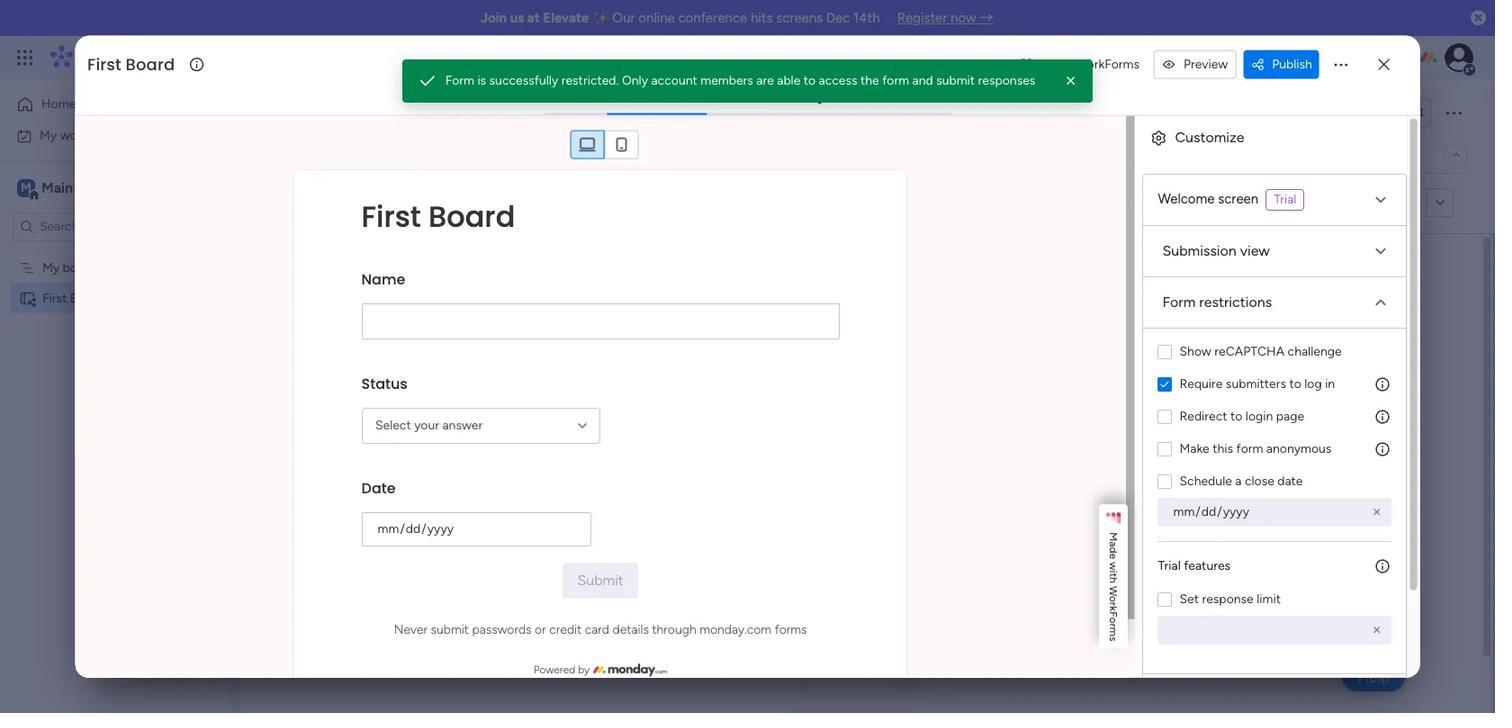 Task type: describe. For each thing, give the bounding box(es) containing it.
screens
[[776, 10, 823, 26]]

this
[[1212, 441, 1233, 456]]

2 r from the top
[[1107, 623, 1120, 627]]

work for monday
[[145, 47, 178, 68]]

date
[[1277, 473, 1303, 489]]

able
[[777, 73, 801, 88]]

us
[[510, 10, 524, 26]]

s
[[1107, 636, 1120, 641]]

automate link
[[857, 80, 950, 112]]

activity
[[1258, 105, 1302, 121]]

board inside 'field'
[[126, 53, 175, 75]]

select your answer
[[375, 417, 482, 433]]

register now →
[[897, 10, 993, 26]]

responses
[[978, 73, 1036, 88]]

to inside button
[[1060, 56, 1073, 72]]

details
[[613, 622, 649, 637]]

1 image
[[1233, 37, 1249, 57]]

d
[[1107, 547, 1120, 553]]

invite / 1
[[1377, 105, 1424, 121]]

trial for trial
[[1274, 191, 1296, 207]]

select product image
[[16, 49, 34, 67]]

w
[[1107, 586, 1120, 596]]

search everything image
[[1342, 49, 1360, 67]]

and
[[912, 73, 933, 88]]

preview
[[1184, 56, 1228, 72]]

now
[[951, 10, 977, 26]]

close
[[1245, 473, 1274, 489]]

elevate
[[543, 10, 589, 26]]

workspace
[[76, 179, 148, 196]]

challenge
[[1288, 344, 1342, 359]]

form inside region
[[1236, 441, 1263, 456]]

Search in workspace field
[[38, 216, 150, 237]]

log
[[1304, 376, 1322, 391]]

workspace image
[[17, 178, 35, 198]]

first inside list box
[[42, 290, 67, 306]]

status element
[[361, 373, 408, 394]]

answer
[[442, 417, 482, 433]]

m a d e w i t h w o r k f o r m s
[[1107, 532, 1120, 641]]

the
[[861, 73, 879, 88]]

in
[[1325, 376, 1335, 391]]

home
[[41, 96, 76, 112]]

/
[[1411, 105, 1416, 121]]

shareable board image
[[268, 103, 290, 124]]

collapse board header image
[[1450, 148, 1464, 162]]

restricted.
[[562, 73, 619, 88]]

1 horizontal spatial customize
[[1175, 128, 1244, 145]]

integrate
[[1165, 147, 1217, 163]]

powered for workforms logo
[[361, 194, 418, 211]]

the creation log will not present the submitting user. only users from your account can appear in the creation log image
[[1374, 440, 1392, 458]]

invite
[[1377, 105, 1408, 121]]

require
[[1179, 376, 1223, 391]]

calendar
[[600, 147, 650, 162]]

f
[[1107, 611, 1120, 617]]

invite / 1 button
[[1343, 99, 1432, 128]]

first board inside list box
[[42, 290, 103, 306]]

automate inside tab list
[[871, 87, 936, 104]]

tab list containing build
[[544, 79, 951, 115]]

register
[[897, 10, 947, 26]]

chart button
[[528, 140, 586, 169]]

only
[[622, 73, 648, 88]]

page
[[1276, 408, 1304, 424]]

by for workforms logo
[[421, 194, 437, 211]]

shareable board image
[[19, 289, 36, 307]]

trial for trial features
[[1158, 558, 1181, 573]]

to inside alert
[[804, 73, 816, 88]]

go
[[1040, 56, 1057, 72]]

date group
[[361, 465, 840, 562]]

management
[[182, 47, 280, 68]]

view
[[1240, 242, 1270, 259]]

1 o from the top
[[1107, 596, 1120, 602]]

w
[[1107, 562, 1120, 570]]

let's start by building your form
[[693, 382, 1026, 412]]

analyze
[[790, 87, 841, 104]]

form form
[[75, 116, 1135, 713]]

redirect
[[1179, 408, 1227, 424]]

passwords
[[472, 622, 532, 637]]

powered by link
[[361, 660, 840, 678]]

→
[[980, 10, 993, 26]]

my for my work
[[40, 127, 57, 143]]

show
[[1179, 344, 1211, 359]]

submitters
[[1226, 376, 1286, 391]]

go to workforms
[[1040, 56, 1140, 72]]

powered by for the monday_logo_full
[[534, 663, 590, 676]]

response
[[1202, 591, 1254, 606]]

by for the monday_logo_full
[[578, 663, 590, 676]]

dapulse integrations image
[[1144, 148, 1158, 162]]

monday work management
[[80, 47, 280, 68]]

a for m
[[1107, 541, 1120, 547]]

more actions image
[[1332, 55, 1350, 73]]

k
[[1107, 606, 1120, 611]]

status
[[361, 373, 408, 394]]

14th
[[854, 10, 880, 26]]

help
[[1358, 668, 1390, 686]]

name
[[361, 269, 405, 290]]

account
[[651, 73, 698, 88]]

workforms logo image
[[444, 189, 546, 217]]

name element
[[361, 269, 405, 290]]

to left login on the right
[[1230, 408, 1242, 424]]

2 o from the top
[[1107, 617, 1120, 623]]

1
[[1419, 105, 1424, 121]]

powered by for workforms logo
[[361, 194, 437, 211]]

register now → link
[[897, 10, 993, 26]]

access
[[819, 73, 858, 88]]

through
[[652, 622, 696, 637]]

conference
[[678, 10, 747, 26]]

i
[[1107, 570, 1120, 573]]

analyze link
[[775, 80, 855, 112]]

forms
[[775, 622, 807, 637]]

screen
[[1218, 191, 1258, 207]]

publish
[[1272, 56, 1313, 72]]

submission view
[[1162, 242, 1270, 259]]

1 vertical spatial by
[[798, 382, 824, 412]]

my board
[[42, 260, 95, 275]]

at
[[527, 10, 540, 26]]

form is successfully restricted. only account members are able to access the form and submit responses
[[445, 73, 1036, 88]]

chart
[[541, 147, 573, 162]]

copy form link button
[[1304, 188, 1427, 217]]

form inside copy form link button
[[1371, 195, 1398, 210]]

jacob simon image
[[1445, 43, 1474, 72]]

m a d e w i t h w o r k f o r m s button
[[1099, 504, 1128, 649]]

region containing show recaptcha challenge
[[1143, 328, 1406, 673]]

t
[[1107, 573, 1120, 577]]



Task type: locate. For each thing, give the bounding box(es) containing it.
1 horizontal spatial automate
[[1353, 147, 1409, 163]]

never submit passwords or credit card details through monday.com forms
[[394, 622, 807, 637]]

schedule
[[1179, 473, 1232, 489]]

help image
[[1382, 49, 1400, 67]]

1 vertical spatial form
[[1162, 293, 1196, 310]]

my down home on the left top
[[40, 127, 57, 143]]

2 vertical spatial by
[[578, 663, 590, 676]]

by right "start"
[[798, 382, 824, 412]]

work inside button
[[60, 127, 87, 143]]

first inside 'field'
[[87, 53, 121, 75]]

limit
[[1257, 591, 1281, 606]]

0 vertical spatial a
[[1235, 473, 1242, 489]]

hits
[[751, 10, 773, 26]]

monday.com
[[700, 622, 772, 637]]

0 vertical spatial customize
[[622, 87, 692, 104]]

calendar button
[[586, 140, 664, 169]]

submit right and
[[936, 73, 975, 88]]

tab list
[[544, 79, 951, 115]]

invite members image
[[1259, 49, 1277, 67]]

trial features
[[1158, 558, 1230, 573]]

1 vertical spatial automate
[[1353, 147, 1409, 163]]

a for schedule
[[1235, 473, 1242, 489]]

0 horizontal spatial powered by
[[361, 194, 437, 211]]

e
[[1107, 553, 1120, 559]]

powered by down credit
[[534, 663, 590, 676]]

first
[[87, 53, 121, 75], [299, 93, 356, 133], [361, 196, 421, 236], [42, 290, 67, 306]]

form inside form is successfully restricted. only account members are able to access the form and submit responses alert
[[882, 73, 909, 88]]

home button
[[11, 90, 194, 119]]

1 vertical spatial o
[[1107, 617, 1120, 623]]

h
[[1107, 577, 1120, 583]]

0 horizontal spatial work
[[60, 127, 87, 143]]

1 vertical spatial your
[[414, 417, 439, 433]]

m for m a d e w i t h w o r k f o r m s
[[1107, 532, 1120, 541]]

my inside list box
[[42, 260, 60, 275]]

my work button
[[11, 121, 194, 150]]

first inside form form
[[361, 196, 421, 236]]

powered up name
[[361, 194, 418, 211]]

work down home on the left top
[[60, 127, 87, 143]]

0 vertical spatial automate
[[871, 87, 936, 104]]

make
[[1179, 441, 1209, 456]]

1 horizontal spatial m
[[1107, 532, 1120, 541]]

m for m
[[21, 180, 31, 195]]

date element
[[361, 478, 396, 498]]

a up e
[[1107, 541, 1120, 547]]

form inside edit form button
[[306, 195, 333, 210]]

join us at elevate ✨ our online conference hits screens dec 14th
[[480, 10, 880, 26]]

✨
[[592, 10, 609, 26]]

0 horizontal spatial powered
[[361, 194, 418, 211]]

0 vertical spatial submit
[[936, 73, 975, 88]]

form restrictions button
[[1143, 277, 1406, 328]]

share
[[722, 87, 759, 104]]

set response limit
[[1179, 591, 1281, 606]]

by
[[421, 194, 437, 211], [798, 382, 824, 412], [578, 663, 590, 676]]

powered by up name element
[[361, 194, 437, 211]]

0 vertical spatial by
[[421, 194, 437, 211]]

r up f
[[1107, 602, 1120, 606]]

1 vertical spatial a
[[1107, 541, 1120, 547]]

0 horizontal spatial your
[[414, 417, 439, 433]]

0 vertical spatial powered
[[361, 194, 418, 211]]

name group
[[361, 256, 840, 361]]

my for my board
[[42, 260, 60, 275]]

form for form is successfully restricted. only account members are able to access the form and submit responses
[[445, 73, 474, 88]]

submit right never
[[431, 622, 469, 637]]

link
[[1401, 195, 1420, 210]]

to right able
[[804, 73, 816, 88]]

your right select
[[414, 417, 439, 433]]

is
[[478, 73, 486, 88]]

a inside m a d e w i t h w o r k f o r m s button
[[1107, 541, 1120, 547]]

your
[[922, 382, 969, 412], [414, 417, 439, 433]]

0 vertical spatial r
[[1107, 602, 1120, 606]]

1 horizontal spatial powered
[[534, 663, 575, 676]]

monday_logo_full image
[[593, 660, 668, 678]]

powered for the monday_logo_full
[[534, 663, 575, 676]]

by down card
[[578, 663, 590, 676]]

option
[[0, 251, 230, 255]]

close image
[[1063, 72, 1081, 90]]

customize inside tab list
[[622, 87, 692, 104]]

0 vertical spatial work
[[145, 47, 178, 68]]

submit inside alert
[[936, 73, 975, 88]]

1 horizontal spatial powered by
[[534, 663, 590, 676]]

submission
[[1162, 242, 1236, 259]]

0 horizontal spatial customize
[[622, 87, 692, 104]]

first up home button on the top of page
[[87, 53, 121, 75]]

1 vertical spatial powered by
[[534, 663, 590, 676]]

m left main
[[21, 180, 31, 195]]

1 vertical spatial first board field
[[294, 93, 452, 133]]

form inside alert
[[445, 73, 474, 88]]

0 vertical spatial form
[[445, 73, 474, 88]]

0 horizontal spatial submit
[[431, 622, 469, 637]]

only members, viewers and guests in your account will be to submit the form image
[[1374, 375, 1392, 393]]

0 vertical spatial o
[[1107, 596, 1120, 602]]

0 horizontal spatial form
[[445, 73, 474, 88]]

board inside list box
[[70, 290, 103, 306]]

m inside workspace image
[[21, 180, 31, 195]]

apps image
[[1298, 49, 1316, 67]]

first right shareable board image
[[299, 93, 356, 133]]

0 horizontal spatial first board field
[[83, 53, 187, 76]]

0 vertical spatial your
[[922, 382, 969, 412]]

show board description image
[[460, 104, 482, 122]]

1 r from the top
[[1107, 602, 1120, 606]]

1 vertical spatial my
[[42, 260, 60, 275]]

redirect to login page
[[1179, 408, 1304, 424]]

are
[[757, 73, 774, 88]]

1 horizontal spatial trial
[[1274, 191, 1296, 207]]

2 horizontal spatial by
[[798, 382, 824, 412]]

automate right access
[[871, 87, 936, 104]]

0 horizontal spatial trial
[[1158, 558, 1181, 573]]

submit
[[936, 73, 975, 88], [431, 622, 469, 637]]

1 horizontal spatial work
[[145, 47, 178, 68]]

1 vertical spatial submit
[[431, 622, 469, 637]]

anonymous
[[1266, 441, 1331, 456]]

to left log
[[1289, 376, 1301, 391]]

powered down credit
[[534, 663, 575, 676]]

to right go
[[1060, 56, 1073, 72]]

first right shareable board icon
[[42, 290, 67, 306]]

o
[[1107, 596, 1120, 602], [1107, 617, 1120, 623]]

preview button
[[1154, 50, 1236, 79]]

0 vertical spatial powered by
[[361, 194, 437, 211]]

o up k
[[1107, 596, 1120, 602]]

1 vertical spatial m
[[1107, 532, 1120, 541]]

a left close
[[1235, 473, 1242, 489]]

work for my
[[60, 127, 87, 143]]

customize link
[[608, 80, 706, 112]]

0 horizontal spatial by
[[421, 194, 437, 211]]

our
[[613, 10, 635, 26]]

or
[[535, 622, 546, 637]]

customize up "integrate" in the top of the page
[[1175, 128, 1244, 145]]

trial left the features
[[1158, 558, 1181, 573]]

status group
[[361, 361, 840, 465]]

1 horizontal spatial form
[[1162, 293, 1196, 310]]

1 horizontal spatial your
[[922, 382, 969, 412]]

1 vertical spatial r
[[1107, 623, 1120, 627]]

set
[[1179, 591, 1199, 606]]

1 vertical spatial work
[[60, 127, 87, 143]]

0 vertical spatial trial
[[1274, 191, 1296, 207]]

join
[[480, 10, 507, 26]]

form inside form restrictions dropdown button
[[1162, 293, 1196, 310]]

1 vertical spatial trial
[[1158, 558, 1181, 573]]

submit inside form form
[[431, 622, 469, 637]]

automate
[[871, 87, 936, 104], [1353, 147, 1409, 163]]

copy
[[1338, 195, 1368, 210]]

form restrictions
[[1162, 293, 1272, 310]]

Choose a date date field
[[361, 512, 591, 546]]

my left 'board'
[[42, 260, 60, 275]]

1 horizontal spatial submit
[[936, 73, 975, 88]]

work right 'monday'
[[145, 47, 178, 68]]

0 horizontal spatial m
[[21, 180, 31, 195]]

0 vertical spatial my
[[40, 127, 57, 143]]

1 horizontal spatial a
[[1235, 473, 1242, 489]]

members
[[701, 73, 753, 88]]

powered inside form form
[[534, 663, 575, 676]]

1 horizontal spatial first board field
[[294, 93, 452, 133]]

card
[[585, 622, 609, 637]]

m
[[21, 180, 31, 195], [1107, 532, 1120, 541]]

list box containing my board
[[0, 248, 230, 556]]

board
[[63, 260, 95, 275]]

group
[[571, 130, 639, 159]]

m
[[1107, 627, 1120, 636]]

0 horizontal spatial automate
[[871, 87, 936, 104]]

customize up calendar
[[622, 87, 692, 104]]

these are workforms trial features. they may require payment in the future image
[[1374, 557, 1392, 575]]

trial right the screen
[[1274, 191, 1296, 207]]

1 vertical spatial customize
[[1175, 128, 1244, 145]]

form left the is
[[445, 73, 474, 88]]

1 vertical spatial powered
[[534, 663, 575, 676]]

o up m
[[1107, 617, 1120, 623]]

m up d
[[1107, 532, 1120, 541]]

remove from favorites image
[[491, 104, 509, 122]]

by left workforms logo
[[421, 194, 437, 211]]

automate down 'invite / 1' button
[[1353, 147, 1409, 163]]

require submitters to log in
[[1179, 376, 1335, 391]]

1 horizontal spatial by
[[578, 663, 590, 676]]

your inside status group
[[414, 417, 439, 433]]

Name field
[[361, 303, 840, 339]]

customize
[[622, 87, 692, 104], [1175, 128, 1244, 145]]

region
[[1143, 328, 1406, 673]]

workspace selection element
[[17, 177, 150, 200]]

to
[[1060, 56, 1073, 72], [804, 73, 816, 88], [1289, 376, 1301, 391], [1230, 408, 1242, 424]]

first board inside form form
[[361, 196, 515, 236]]

0 vertical spatial m
[[21, 180, 31, 195]]

workforms
[[1076, 56, 1140, 72]]

login
[[1245, 408, 1273, 424]]

copy form link
[[1338, 195, 1420, 210]]

powered by inside powered by link
[[534, 663, 590, 676]]

first up name
[[361, 196, 421, 236]]

form up show
[[1162, 293, 1196, 310]]

notifications image
[[1179, 49, 1197, 67]]

activity button
[[1251, 99, 1336, 128]]

inbox image
[[1219, 49, 1237, 67]]

by inside powered by link
[[578, 663, 590, 676]]

show recaptcha challenge
[[1179, 344, 1342, 359]]

form is successfully restricted. only account members are able to access the form and submit responses alert
[[402, 59, 1093, 103]]

powered
[[361, 194, 418, 211], [534, 663, 575, 676]]

r down f
[[1107, 623, 1120, 627]]

features
[[1184, 558, 1230, 573]]

online
[[639, 10, 675, 26]]

board inside form form
[[429, 196, 515, 236]]

First Board field
[[83, 53, 187, 76], [294, 93, 452, 133]]

edit form
[[280, 195, 333, 210]]

never
[[394, 622, 428, 637]]

edit form button
[[273, 189, 340, 217]]

my inside the "my work" button
[[40, 127, 57, 143]]

welcome screen
[[1158, 191, 1258, 207]]

your right building
[[922, 382, 969, 412]]

form for form restrictions
[[1162, 293, 1196, 310]]

0 vertical spatial first board field
[[83, 53, 187, 76]]

schedule a close date
[[1179, 473, 1303, 489]]

m inside button
[[1107, 532, 1120, 541]]

trial
[[1274, 191, 1296, 207], [1158, 558, 1181, 573]]

0 horizontal spatial a
[[1107, 541, 1120, 547]]

the form will automatically redirect to the login page if the submitter is not logged in image
[[1374, 407, 1392, 425]]

let's
[[693, 382, 737, 412]]

restrictions
[[1199, 293, 1272, 310]]

list box
[[0, 248, 230, 556]]

credit
[[549, 622, 582, 637]]

successfully
[[489, 73, 558, 88]]



Task type: vqa. For each thing, say whether or not it's contained in the screenshot.
the 23m corresponding to Person
no



